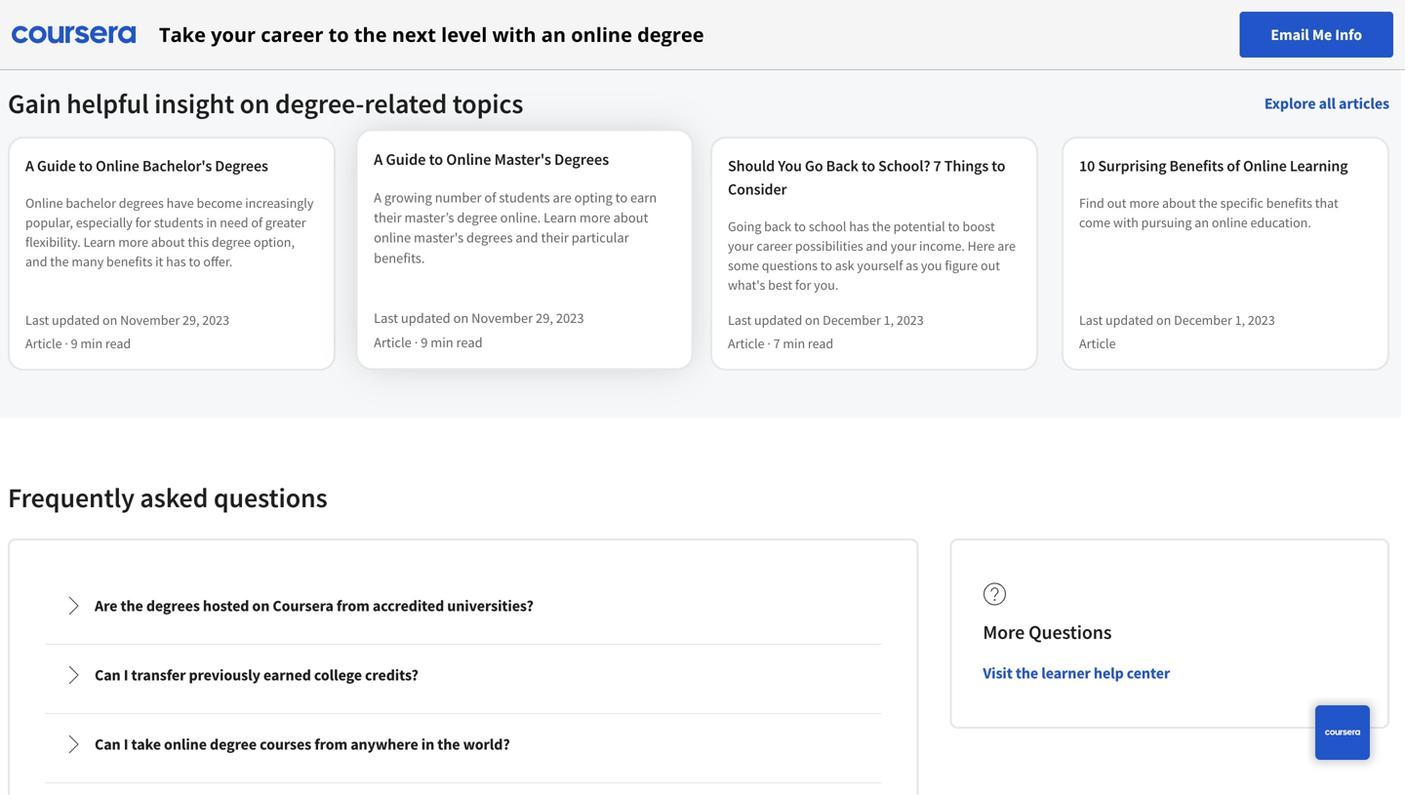 Task type: describe. For each thing, give the bounding box(es) containing it.
about inside the find out more about the specific benefits that come with pursuing an online education.
[[1162, 194, 1196, 212]]

· for a guide to online master's degrees
[[414, 333, 418, 351]]

helpful
[[66, 86, 149, 121]]

pursuing
[[1141, 214, 1192, 231]]

november for master's
[[471, 309, 533, 327]]

offer.
[[203, 253, 233, 270]]

come
[[1079, 214, 1111, 231]]

can for can i transfer previously earned college credits?
[[95, 665, 121, 685]]

benefits inside online bachelor degrees have become increasingly popular, especially for students in need of greater flexibility. learn more about this degree option, and the many benefits it has to offer.
[[106, 253, 153, 270]]

2023 for master's
[[556, 309, 584, 327]]

last updated on november 29, 2023 article · 9 min read for master's
[[374, 309, 584, 351]]

credits?
[[365, 665, 418, 685]]

find out more about the specific benefits that come with pursuing an online education.
[[1079, 194, 1338, 231]]

0 vertical spatial an
[[541, 21, 566, 48]]

going back to school has the potential to boost your career possibilities and your income. here are some questions to ask yourself as you figure out what's best for you.
[[728, 218, 1016, 294]]

need
[[220, 214, 248, 231]]

to inside a guide to online bachelor's degrees link
[[79, 156, 93, 176]]

online up number
[[446, 149, 491, 169]]

article for a guide to online bachelor's degrees
[[25, 335, 62, 352]]

a guide to online master's degrees link
[[374, 147, 675, 171]]

out inside 'going back to school has the potential to boost your career possibilities and your income. here are some questions to ask yourself as you figure out what's best for you.'
[[981, 257, 1000, 274]]

can i take online degree courses from anywhere in the world?
[[95, 735, 510, 754]]

to right things
[[992, 156, 1005, 176]]

· for a guide to online bachelor's degrees
[[65, 335, 68, 352]]

read for bachelor's
[[105, 335, 131, 352]]

degrees for a guide to online bachelor's degrees
[[215, 156, 268, 176]]

earned
[[263, 665, 311, 685]]

out inside the find out more about the specific benefits that come with pursuing an online education.
[[1107, 194, 1126, 212]]

10 surprising benefits of online learning link
[[1079, 154, 1372, 178]]

from for anywhere
[[314, 735, 347, 754]]

should
[[728, 156, 775, 176]]

updated for 10 surprising benefits of online learning
[[1105, 311, 1154, 329]]

income.
[[919, 237, 965, 255]]

2 horizontal spatial your
[[891, 237, 916, 255]]

online up bachelor
[[96, 156, 139, 176]]

surprising
[[1098, 156, 1166, 176]]

to right back
[[794, 218, 806, 235]]

college
[[314, 665, 362, 685]]

29, for master's
[[536, 309, 553, 327]]

guide for a guide to online master's degrees
[[386, 149, 426, 169]]

online inside can i take online degree courses from anywhere in the world? dropdown button
[[164, 735, 207, 754]]

the right are
[[120, 596, 143, 616]]

of inside online bachelor degrees have become increasingly popular, especially for students in need of greater flexibility. learn more about this degree option, and the many benefits it has to offer.
[[251, 214, 263, 231]]

learn inside online bachelor degrees have become increasingly popular, especially for students in need of greater flexibility. learn more about this degree option, and the many benefits it has to offer.
[[83, 233, 116, 251]]

last updated on december 1, 2023 article · 7 min read
[[728, 311, 924, 352]]

last for a guide to online bachelor's degrees
[[25, 311, 49, 329]]

particular
[[572, 229, 629, 247]]

option,
[[254, 233, 295, 251]]

consider
[[728, 180, 787, 199]]

master's
[[414, 229, 464, 247]]

questions inside 'going back to school has the potential to boost your career possibilities and your income. here are some questions to ask yourself as you figure out what's best for you.'
[[762, 257, 818, 274]]

benefits
[[1169, 156, 1224, 176]]

to inside a guide to online master's degrees link
[[429, 149, 443, 169]]

guide for a guide to online bachelor's degrees
[[37, 156, 76, 176]]

a guide to online bachelor's degrees link
[[25, 154, 318, 178]]

2023 for online
[[1248, 311, 1275, 329]]

more inside the find out more about the specific benefits that come with pursuing an online education.
[[1129, 194, 1159, 212]]

on for a guide to online bachelor's degrees
[[102, 311, 117, 329]]

flexibility.
[[25, 233, 81, 251]]

have
[[166, 194, 194, 212]]

updated for a guide to online master's degrees
[[401, 309, 450, 327]]

online inside the find out more about the specific benefits that come with pursuing an online education.
[[1212, 214, 1248, 231]]

universities?
[[447, 596, 534, 616]]

it
[[155, 253, 163, 270]]

about inside online bachelor degrees have become increasingly popular, especially for students in need of greater flexibility. learn more about this degree option, and the many benefits it has to offer.
[[151, 233, 185, 251]]

can i transfer previously earned college credits? button
[[48, 648, 878, 703]]

transfer
[[131, 665, 186, 685]]

possibilities
[[795, 237, 863, 255]]

you.
[[814, 276, 838, 294]]

especially
[[76, 214, 133, 231]]

greater
[[265, 214, 306, 231]]

level
[[441, 21, 487, 48]]

online bachelor degrees have become increasingly popular, especially for students in need of greater flexibility. learn more about this degree option, and the many benefits it has to offer.
[[25, 194, 314, 270]]

9 for a guide to online master's degrees
[[421, 333, 428, 351]]

should you go back to school? 7 things to consider
[[728, 156, 1005, 199]]

· for should you go back to school? 7 things to consider
[[767, 335, 771, 352]]

coursera
[[273, 596, 334, 616]]

me
[[1312, 25, 1332, 44]]

asked
[[140, 481, 208, 515]]

collapsed list
[[41, 572, 885, 787]]

learn inside a growing number of students are opting to earn their master's degree online. learn more about online master's degrees and their particular benefits.
[[544, 208, 577, 227]]

hosted
[[203, 596, 249, 616]]

the left world?
[[437, 735, 460, 754]]

best
[[768, 276, 792, 294]]

a growing number of students are opting to earn their master's degree online. learn more about online master's degrees and their particular benefits.
[[374, 188, 657, 267]]

are the degrees hosted on coursera from accredited universities? button
[[48, 579, 878, 633]]

gain
[[8, 86, 61, 121]]

7 inside last updated on december 1, 2023 article · 7 min read
[[773, 335, 780, 352]]

master's
[[494, 149, 551, 169]]

can i take online degree courses from anywhere in the world? button
[[48, 717, 878, 772]]

last updated on december 1, 2023 article
[[1079, 311, 1275, 352]]

in inside online bachelor degrees have become increasingly popular, especially for students in need of greater flexibility. learn more about this degree option, and the many benefits it has to offer.
[[206, 214, 217, 231]]

on inside are the degrees hosted on coursera from accredited universities? dropdown button
[[252, 596, 270, 616]]

min for a guide to online bachelor's degrees
[[80, 335, 103, 352]]

a for a guide to online bachelor's degrees
[[25, 156, 34, 176]]

and inside 'going back to school has the potential to boost your career possibilities and your income. here are some questions to ask yourself as you figure out what's best for you.'
[[866, 237, 888, 255]]

students inside a growing number of students are opting to earn their master's degree online. learn more about online master's degrees and their particular benefits.
[[499, 188, 550, 206]]

has inside 'going back to school has the potential to boost your career possibilities and your income. here are some questions to ask yourself as you figure out what's best for you.'
[[849, 218, 869, 235]]

that
[[1315, 194, 1338, 212]]

previously
[[189, 665, 260, 685]]

email me info button
[[1240, 12, 1393, 58]]

accredited
[[373, 596, 444, 616]]

take your career to the next level with an online degree
[[159, 21, 704, 48]]

next
[[392, 21, 436, 48]]

last updated on november 29, 2023 article · 9 min read for bachelor's
[[25, 311, 229, 352]]

degrees for for
[[119, 194, 164, 212]]

10 surprising benefits of online learning
[[1079, 156, 1348, 176]]

degree inside dropdown button
[[210, 735, 257, 754]]

degree inside a growing number of students are opting to earn their master's degree online. learn more about online master's degrees and their particular benefits.
[[457, 208, 497, 227]]

bachelor's
[[142, 156, 212, 176]]

2023 for bachelor's
[[202, 311, 229, 329]]

growing
[[384, 188, 432, 206]]

benefits inside the find out more about the specific benefits that come with pursuing an online education.
[[1266, 194, 1312, 212]]

master's
[[404, 208, 454, 227]]

article for 10 surprising benefits of online learning
[[1079, 335, 1116, 352]]

a for a guide to online master's degrees
[[374, 149, 383, 169]]

to inside online bachelor degrees have become increasingly popular, especially for students in need of greater flexibility. learn more about this degree option, and the many benefits it has to offer.
[[189, 253, 201, 270]]

more
[[983, 620, 1025, 644]]

bachelor
[[66, 194, 116, 212]]

world?
[[463, 735, 510, 754]]

ask
[[835, 257, 854, 274]]

find
[[1079, 194, 1104, 212]]

earn
[[630, 188, 657, 206]]

visit the learner help center
[[983, 663, 1170, 683]]

for inside online bachelor degrees have become increasingly popular, especially for students in need of greater flexibility. learn more about this degree option, and the many benefits it has to offer.
[[135, 214, 151, 231]]

center
[[1127, 663, 1170, 683]]

december for back
[[823, 311, 881, 329]]

november for bachelor's
[[120, 311, 180, 329]]

an inside the find out more about the specific benefits that come with pursuing an online education.
[[1195, 214, 1209, 231]]



Task type: vqa. For each thing, say whether or not it's contained in the screenshot.
'Can' corresponding to Can I transfer previously earned college credits?
yes



Task type: locate. For each thing, give the bounding box(es) containing it.
related
[[364, 86, 447, 121]]

1 vertical spatial 7
[[773, 335, 780, 352]]

1 horizontal spatial read
[[456, 333, 483, 351]]

1 vertical spatial degrees
[[466, 229, 513, 247]]

going
[[728, 218, 761, 235]]

guide up growing
[[386, 149, 426, 169]]

1 vertical spatial of
[[484, 188, 496, 206]]

figure
[[945, 257, 978, 274]]

2 horizontal spatial about
[[1162, 194, 1196, 212]]

for inside 'going back to school has the potential to boost your career possibilities and your income. here are some questions to ask yourself as you figure out what's best for you.'
[[795, 276, 811, 294]]

1 vertical spatial from
[[314, 735, 347, 754]]

their left particular
[[541, 229, 569, 247]]

·
[[414, 333, 418, 351], [65, 335, 68, 352], [767, 335, 771, 352]]

1 horizontal spatial 7
[[933, 156, 941, 176]]

visit
[[983, 663, 1013, 683]]

to up bachelor
[[79, 156, 93, 176]]

frequently asked questions
[[8, 481, 327, 515]]

1 vertical spatial are
[[997, 237, 1016, 255]]

1 horizontal spatial about
[[613, 208, 648, 227]]

last inside last updated on december 1, 2023 article
[[1079, 311, 1103, 329]]

benefits up education. at the top
[[1266, 194, 1312, 212]]

0 horizontal spatial has
[[166, 253, 186, 270]]

7
[[933, 156, 941, 176], [773, 335, 780, 352]]

can left transfer
[[95, 665, 121, 685]]

degrees inside a growing number of students are opting to earn their master's degree online. learn more about online master's degrees and their particular benefits.
[[466, 229, 513, 247]]

1 horizontal spatial an
[[1195, 214, 1209, 231]]

an right level at the left top
[[541, 21, 566, 48]]

many
[[72, 253, 104, 270]]

students up online.
[[499, 188, 550, 206]]

1 vertical spatial for
[[795, 276, 811, 294]]

1 horizontal spatial are
[[997, 237, 1016, 255]]

school
[[809, 218, 846, 235]]

0 vertical spatial 7
[[933, 156, 941, 176]]

0 horizontal spatial 7
[[773, 335, 780, 352]]

november down a growing number of students are opting to earn their master's degree online. learn more about online master's degrees and their particular benefits.
[[471, 309, 533, 327]]

2 vertical spatial degrees
[[146, 596, 200, 616]]

on inside last updated on december 1, 2023 article
[[1156, 311, 1171, 329]]

article
[[374, 333, 412, 351], [25, 335, 62, 352], [728, 335, 765, 352], [1079, 335, 1116, 352]]

0 horizontal spatial benefits
[[106, 253, 153, 270]]

and down online.
[[516, 229, 538, 247]]

0 horizontal spatial of
[[251, 214, 263, 231]]

0 vertical spatial of
[[1227, 156, 1240, 176]]

2023 for to
[[897, 311, 924, 329]]

degrees for a guide to online master's degrees
[[554, 149, 609, 169]]

to left the earn
[[615, 188, 628, 206]]

2 1, from the left
[[1235, 311, 1245, 329]]

1 can from the top
[[95, 665, 121, 685]]

1 1, from the left
[[884, 311, 894, 329]]

students
[[499, 188, 550, 206], [154, 214, 203, 231]]

in inside dropdown button
[[421, 735, 434, 754]]

go
[[805, 156, 823, 176]]

0 horizontal spatial with
[[492, 21, 536, 48]]

9 for a guide to online bachelor's degrees
[[71, 335, 78, 352]]

7 down best
[[773, 335, 780, 352]]

to
[[328, 21, 349, 48], [429, 149, 443, 169], [79, 156, 93, 176], [861, 156, 875, 176], [992, 156, 1005, 176], [615, 188, 628, 206], [794, 218, 806, 235], [948, 218, 960, 235], [189, 253, 201, 270], [820, 257, 832, 274]]

degrees inside online bachelor degrees have become increasingly popular, especially for students in need of greater flexibility. learn more about this degree option, and the many benefits it has to offer.
[[119, 194, 164, 212]]

2023 inside last updated on december 1, 2023 article
[[1248, 311, 1275, 329]]

0 vertical spatial out
[[1107, 194, 1126, 212]]

1 vertical spatial questions
[[214, 481, 327, 515]]

2 can from the top
[[95, 735, 121, 754]]

1 horizontal spatial your
[[728, 237, 754, 255]]

0 horizontal spatial career
[[261, 21, 323, 48]]

more inside a growing number of students are opting to earn their master's degree online. learn more about online master's degrees and their particular benefits.
[[579, 208, 611, 227]]

0 horizontal spatial ·
[[65, 335, 68, 352]]

the left potential
[[872, 218, 891, 235]]

updated inside last updated on december 1, 2023 article · 7 min read
[[754, 311, 802, 329]]

are
[[95, 596, 117, 616]]

career up the gain helpful insight on degree-related topics at the top left
[[261, 21, 323, 48]]

29, for bachelor's
[[183, 311, 199, 329]]

to right 'back'
[[861, 156, 875, 176]]

coursera image
[[12, 19, 136, 50]]

1 december from the left
[[823, 311, 881, 329]]

for right best
[[795, 276, 811, 294]]

0 vertical spatial students
[[499, 188, 550, 206]]

on inside last updated on december 1, 2023 article · 7 min read
[[805, 311, 820, 329]]

your up as
[[891, 237, 916, 255]]

students inside online bachelor degrees have become increasingly popular, especially for students in need of greater flexibility. learn more about this degree option, and the many benefits it has to offer.
[[154, 214, 203, 231]]

are
[[553, 188, 572, 206], [997, 237, 1016, 255]]

9 down many
[[71, 335, 78, 352]]

degrees up opting in the left top of the page
[[554, 149, 609, 169]]

updated for a guide to online bachelor's degrees
[[52, 311, 100, 329]]

1 horizontal spatial their
[[541, 229, 569, 247]]

become
[[197, 194, 242, 212]]

1 horizontal spatial learn
[[544, 208, 577, 227]]

0 vertical spatial learn
[[544, 208, 577, 227]]

and inside online bachelor degrees have become increasingly popular, especially for students in need of greater flexibility. learn more about this degree option, and the many benefits it has to offer.
[[25, 253, 47, 270]]

benefits left it
[[106, 253, 153, 270]]

2 december from the left
[[1174, 311, 1232, 329]]

1 horizontal spatial out
[[1107, 194, 1126, 212]]

out right find
[[1107, 194, 1126, 212]]

1 vertical spatial an
[[1195, 214, 1209, 231]]

your right take
[[211, 21, 256, 48]]

online inside a growing number of students are opting to earn their master's degree online. learn more about online master's degrees and their particular benefits.
[[374, 229, 411, 247]]

from right courses
[[314, 735, 347, 754]]

december for of
[[1174, 311, 1232, 329]]

this
[[188, 233, 209, 251]]

their
[[374, 208, 402, 227], [541, 229, 569, 247]]

are the degrees hosted on coursera from accredited universities?
[[95, 596, 534, 616]]

2 vertical spatial of
[[251, 214, 263, 231]]

1, inside last updated on december 1, 2023 article · 7 min read
[[884, 311, 894, 329]]

1 vertical spatial can
[[95, 735, 121, 754]]

0 horizontal spatial their
[[374, 208, 402, 227]]

29, down a growing number of students are opting to earn their master's degree online. learn more about online master's degrees and their particular benefits.
[[536, 309, 553, 327]]

10
[[1079, 156, 1095, 176]]

1 horizontal spatial students
[[499, 188, 550, 206]]

guide
[[386, 149, 426, 169], [37, 156, 76, 176]]

benefits.
[[374, 249, 425, 267]]

0 horizontal spatial november
[[120, 311, 180, 329]]

updated for should you go back to school? 7 things to consider
[[754, 311, 802, 329]]

i for transfer
[[124, 665, 128, 685]]

has right it
[[166, 253, 186, 270]]

from for accredited
[[337, 596, 370, 616]]

29,
[[536, 309, 553, 327], [183, 311, 199, 329]]

1 horizontal spatial guide
[[386, 149, 426, 169]]

of for online
[[1227, 156, 1240, 176]]

1 horizontal spatial last updated on november 29, 2023 article · 9 min read
[[374, 309, 584, 351]]

learn down opting in the left top of the page
[[544, 208, 577, 227]]

1 vertical spatial their
[[541, 229, 569, 247]]

a down related
[[374, 149, 383, 169]]

0 horizontal spatial in
[[206, 214, 217, 231]]

specific
[[1220, 194, 1263, 212]]

december inside last updated on december 1, 2023 article
[[1174, 311, 1232, 329]]

frequently asked questions element
[[0, 480, 1405, 795]]

learning
[[1290, 156, 1348, 176]]

on
[[240, 86, 270, 121], [453, 309, 469, 327], [102, 311, 117, 329], [805, 311, 820, 329], [1156, 311, 1171, 329], [252, 596, 270, 616]]

your up some
[[728, 237, 754, 255]]

0 horizontal spatial students
[[154, 214, 203, 231]]

1 horizontal spatial min
[[431, 333, 453, 351]]

degrees inside dropdown button
[[146, 596, 200, 616]]

with right level at the left top
[[492, 21, 536, 48]]

more inside online bachelor degrees have become increasingly popular, especially for students in need of greater flexibility. learn more about this degree option, and the many benefits it has to offer.
[[118, 233, 148, 251]]

gain helpful insight on degree-related topics
[[8, 86, 523, 121]]

degree inside online bachelor degrees have become increasingly popular, especially for students in need of greater flexibility. learn more about this degree option, and the many benefits it has to offer.
[[212, 233, 251, 251]]

min for a guide to online master's degrees
[[431, 333, 453, 351]]

an right pursuing at right
[[1195, 214, 1209, 231]]

to inside a growing number of students are opting to earn their master's degree online. learn more about online master's degrees and their particular benefits.
[[615, 188, 628, 206]]

things
[[944, 156, 989, 176]]

0 horizontal spatial 29,
[[183, 311, 199, 329]]

of for students
[[484, 188, 496, 206]]

2 horizontal spatial read
[[808, 335, 833, 352]]

last for should you go back to school? 7 things to consider
[[728, 311, 751, 329]]

2023 inside last updated on december 1, 2023 article · 7 min read
[[897, 311, 924, 329]]

education.
[[1250, 214, 1311, 231]]

i left transfer
[[124, 665, 128, 685]]

0 vertical spatial with
[[492, 21, 536, 48]]

updated inside last updated on december 1, 2023 article
[[1105, 311, 1154, 329]]

0 horizontal spatial for
[[135, 214, 151, 231]]

i for take
[[124, 735, 128, 754]]

1 vertical spatial i
[[124, 735, 128, 754]]

1 vertical spatial learn
[[83, 233, 116, 251]]

with right come
[[1113, 214, 1139, 231]]

0 horizontal spatial last updated on november 29, 2023 article · 9 min read
[[25, 311, 229, 352]]

a up popular,
[[25, 156, 34, 176]]

yourself
[[857, 257, 903, 274]]

what's
[[728, 276, 765, 294]]

1 horizontal spatial and
[[516, 229, 538, 247]]

on for a guide to online master's degrees
[[453, 309, 469, 327]]

december inside last updated on december 1, 2023 article · 7 min read
[[823, 311, 881, 329]]

are left opting in the left top of the page
[[553, 188, 572, 206]]

and down flexibility.
[[25, 253, 47, 270]]

are inside 'going back to school has the potential to boost your career possibilities and your income. here are some questions to ask yourself as you figure out what's best for you.'
[[997, 237, 1016, 255]]

degrees down online.
[[466, 229, 513, 247]]

1, for to
[[884, 311, 894, 329]]

min inside last updated on december 1, 2023 article · 7 min read
[[783, 335, 805, 352]]

info
[[1335, 25, 1362, 44]]

questions right asked
[[214, 481, 327, 515]]

with inside the find out more about the specific benefits that come with pursuing an online education.
[[1113, 214, 1139, 231]]

0 vertical spatial has
[[849, 218, 869, 235]]

career down back
[[757, 237, 792, 255]]

online inside online bachelor degrees have become increasingly popular, especially for students in need of greater flexibility. learn more about this degree option, and the many benefits it has to offer.
[[25, 194, 63, 212]]

the inside online bachelor degrees have become increasingly popular, especially for students in need of greater flexibility. learn more about this degree option, and the many benefits it has to offer.
[[50, 253, 69, 270]]

1, inside last updated on december 1, 2023 article
[[1235, 311, 1245, 329]]

students down have
[[154, 214, 203, 231]]

about
[[1162, 194, 1196, 212], [613, 208, 648, 227], [151, 233, 185, 251]]

0 vertical spatial are
[[553, 188, 572, 206]]

7 inside should you go back to school? 7 things to consider
[[933, 156, 941, 176]]

article for should you go back to school? 7 things to consider
[[728, 335, 765, 352]]

read
[[456, 333, 483, 351], [105, 335, 131, 352], [808, 335, 833, 352]]

0 horizontal spatial an
[[541, 21, 566, 48]]

are right here
[[997, 237, 1016, 255]]

i inside can i transfer previously earned college credits? dropdown button
[[124, 665, 128, 685]]

to up number
[[429, 149, 443, 169]]

a inside a growing number of students are opting to earn their master's degree online. learn more about online master's degrees and their particular benefits.
[[374, 188, 381, 206]]

the down flexibility.
[[50, 253, 69, 270]]

a
[[374, 149, 383, 169], [25, 156, 34, 176], [374, 188, 381, 206]]

read inside last updated on december 1, 2023 article · 7 min read
[[808, 335, 833, 352]]

online.
[[500, 208, 541, 227]]

1 vertical spatial career
[[757, 237, 792, 255]]

1 horizontal spatial 9
[[421, 333, 428, 351]]

0 vertical spatial i
[[124, 665, 128, 685]]

2 horizontal spatial more
[[1129, 194, 1159, 212]]

a guide to online bachelor's degrees
[[25, 156, 268, 176]]

1 horizontal spatial in
[[421, 735, 434, 754]]

degree-
[[275, 86, 364, 121]]

0 horizontal spatial out
[[981, 257, 1000, 274]]

a left growing
[[374, 188, 381, 206]]

0 horizontal spatial learn
[[83, 233, 116, 251]]

1 horizontal spatial benefits
[[1266, 194, 1312, 212]]

and inside a growing number of students are opting to earn their master's degree online. learn more about online master's degrees and their particular benefits.
[[516, 229, 538, 247]]

here
[[968, 237, 995, 255]]

potential
[[893, 218, 945, 235]]

explore all articles link
[[1264, 94, 1389, 113]]

all
[[1319, 94, 1336, 113]]

an
[[541, 21, 566, 48], [1195, 214, 1209, 231]]

1 horizontal spatial of
[[484, 188, 496, 206]]

a for a growing number of students are opting to earn their master's degree online. learn more about online master's degrees and their particular benefits.
[[374, 188, 381, 206]]

0 vertical spatial for
[[135, 214, 151, 231]]

0 horizontal spatial december
[[823, 311, 881, 329]]

1 horizontal spatial more
[[579, 208, 611, 227]]

7 left things
[[933, 156, 941, 176]]

online up specific
[[1243, 156, 1287, 176]]

0 horizontal spatial guide
[[37, 156, 76, 176]]

article inside last updated on december 1, 2023 article · 7 min read
[[728, 335, 765, 352]]

0 horizontal spatial questions
[[214, 481, 327, 515]]

0 horizontal spatial 1,
[[884, 311, 894, 329]]

more up pursuing at right
[[1129, 194, 1159, 212]]

1 horizontal spatial with
[[1113, 214, 1139, 231]]

about down the earn
[[613, 208, 648, 227]]

some
[[728, 257, 759, 274]]

can left take
[[95, 735, 121, 754]]

can for can i take online degree courses from anywhere in the world?
[[95, 735, 121, 754]]

and up the yourself
[[866, 237, 888, 255]]

on for should you go back to school? 7 things to consider
[[805, 311, 820, 329]]

explore all articles
[[1264, 94, 1389, 113]]

0 horizontal spatial 9
[[71, 335, 78, 352]]

has inside online bachelor degrees have become increasingly popular, especially for students in need of greater flexibility. learn more about this degree option, and the many benefits it has to offer.
[[166, 253, 186, 270]]

for
[[135, 214, 151, 231], [795, 276, 811, 294]]

degrees inside a guide to online master's degrees link
[[554, 149, 609, 169]]

0 vertical spatial their
[[374, 208, 402, 227]]

more down opting in the left top of the page
[[579, 208, 611, 227]]

2 horizontal spatial and
[[866, 237, 888, 255]]

career inside 'going back to school has the potential to boost your career possibilities and your income. here are some questions to ask yourself as you figure out what's best for you.'
[[757, 237, 792, 255]]

read for to
[[808, 335, 833, 352]]

1 horizontal spatial ·
[[414, 333, 418, 351]]

in down become
[[206, 214, 217, 231]]

· inside last updated on december 1, 2023 article · 7 min read
[[767, 335, 771, 352]]

degrees up become
[[215, 156, 268, 176]]

0 vertical spatial career
[[261, 21, 323, 48]]

0 horizontal spatial about
[[151, 233, 185, 251]]

min for should you go back to school? 7 things to consider
[[783, 335, 805, 352]]

0 vertical spatial degrees
[[119, 194, 164, 212]]

degrees down a guide to online bachelor's degrees
[[119, 194, 164, 212]]

1 horizontal spatial career
[[757, 237, 792, 255]]

1 vertical spatial has
[[166, 253, 186, 270]]

a guide to online master's degrees
[[374, 149, 609, 169]]

school?
[[878, 156, 930, 176]]

email me info
[[1271, 25, 1362, 44]]

0 vertical spatial from
[[337, 596, 370, 616]]

last for 10 surprising benefits of online learning
[[1079, 311, 1103, 329]]

their down growing
[[374, 208, 402, 227]]

0 vertical spatial benefits
[[1266, 194, 1312, 212]]

1 horizontal spatial questions
[[762, 257, 818, 274]]

from right coursera
[[337, 596, 370, 616]]

1 vertical spatial in
[[421, 735, 434, 754]]

1 horizontal spatial for
[[795, 276, 811, 294]]

2 horizontal spatial min
[[783, 335, 805, 352]]

last updated on november 29, 2023 article · 9 min read
[[374, 309, 584, 351], [25, 311, 229, 352]]

learn down "especially"
[[83, 233, 116, 251]]

insight
[[154, 86, 234, 121]]

help
[[1094, 663, 1124, 683]]

0 horizontal spatial are
[[553, 188, 572, 206]]

of inside a growing number of students are opting to earn their master's degree online. learn more about online master's degrees and their particular benefits.
[[484, 188, 496, 206]]

questions
[[1029, 620, 1112, 644]]

on for 10 surprising benefits of online learning
[[1156, 311, 1171, 329]]

article inside last updated on december 1, 2023 article
[[1079, 335, 1116, 352]]

visit the learner help center link
[[983, 663, 1170, 683]]

of right the need
[[251, 214, 263, 231]]

of right benefits
[[1227, 156, 1240, 176]]

1 horizontal spatial degrees
[[554, 149, 609, 169]]

to left ask
[[820, 257, 832, 274]]

the inside 'going back to school has the potential to boost your career possibilities and your income. here are some questions to ask yourself as you figure out what's best for you.'
[[872, 218, 891, 235]]

9
[[421, 333, 428, 351], [71, 335, 78, 352]]

more down "especially"
[[118, 233, 148, 251]]

online
[[446, 149, 491, 169], [96, 156, 139, 176], [1243, 156, 1287, 176], [25, 194, 63, 212]]

about up pursuing at right
[[1162, 194, 1196, 212]]

take
[[131, 735, 161, 754]]

to up income.
[[948, 218, 960, 235]]

for right "especially"
[[135, 214, 151, 231]]

9 down benefits.
[[421, 333, 428, 351]]

frequently
[[8, 481, 135, 515]]

0 horizontal spatial your
[[211, 21, 256, 48]]

i left take
[[124, 735, 128, 754]]

courses
[[260, 735, 311, 754]]

of right number
[[484, 188, 496, 206]]

as
[[906, 257, 918, 274]]

more questions
[[983, 620, 1112, 644]]

back
[[826, 156, 858, 176]]

1 i from the top
[[124, 665, 128, 685]]

last inside last updated on december 1, 2023 article · 7 min read
[[728, 311, 751, 329]]

to down this
[[189, 253, 201, 270]]

in right anywhere
[[421, 735, 434, 754]]

1 vertical spatial students
[[154, 214, 203, 231]]

in
[[206, 214, 217, 231], [421, 735, 434, 754]]

0 horizontal spatial and
[[25, 253, 47, 270]]

degrees inside a guide to online bachelor's degrees link
[[215, 156, 268, 176]]

boost
[[962, 218, 995, 235]]

0 vertical spatial in
[[206, 214, 217, 231]]

about inside a growing number of students are opting to earn their master's degree online. learn more about online master's degrees and their particular benefits.
[[613, 208, 648, 227]]

1 vertical spatial with
[[1113, 214, 1139, 231]]

increasingly
[[245, 194, 314, 212]]

0 horizontal spatial min
[[80, 335, 103, 352]]

out down here
[[981, 257, 1000, 274]]

learn
[[544, 208, 577, 227], [83, 233, 116, 251]]

number
[[435, 188, 482, 206]]

has right school
[[849, 218, 869, 235]]

can i transfer previously earned college credits?
[[95, 665, 418, 685]]

the left specific
[[1199, 194, 1218, 212]]

online up popular,
[[25, 194, 63, 212]]

guide up bachelor
[[37, 156, 76, 176]]

are inside a growing number of students are opting to earn their master's degree online. learn more about online master's degrees and their particular benefits.
[[553, 188, 572, 206]]

degrees for universities?
[[146, 596, 200, 616]]

1 horizontal spatial 29,
[[536, 309, 553, 327]]

29, down this
[[183, 311, 199, 329]]

i inside can i take online degree courses from anywhere in the world? dropdown button
[[124, 735, 128, 754]]

1 horizontal spatial has
[[849, 218, 869, 235]]

the left next
[[354, 21, 387, 48]]

november down it
[[120, 311, 180, 329]]

article for a guide to online master's degrees
[[374, 333, 412, 351]]

the right visit
[[1016, 663, 1038, 683]]

0 vertical spatial questions
[[762, 257, 818, 274]]

2 i from the top
[[124, 735, 128, 754]]

the inside the find out more about the specific benefits that come with pursuing an online education.
[[1199, 194, 1218, 212]]

about up it
[[151, 233, 185, 251]]

email
[[1271, 25, 1309, 44]]

1 horizontal spatial december
[[1174, 311, 1232, 329]]

back
[[764, 218, 791, 235]]

1 horizontal spatial 1,
[[1235, 311, 1245, 329]]

you
[[778, 156, 802, 176]]

should you go back to school? 7 things to consider link
[[728, 154, 1021, 201]]

to up degree-
[[328, 21, 349, 48]]

november
[[471, 309, 533, 327], [120, 311, 180, 329]]

read for master's
[[456, 333, 483, 351]]

1, for online
[[1235, 311, 1245, 329]]

1 vertical spatial out
[[981, 257, 1000, 274]]

last for a guide to online master's degrees
[[374, 309, 398, 327]]

questions up best
[[762, 257, 818, 274]]

has
[[849, 218, 869, 235], [166, 253, 186, 270]]

online
[[571, 21, 632, 48], [1212, 214, 1248, 231], [374, 229, 411, 247], [164, 735, 207, 754]]

degrees left hosted at the left of the page
[[146, 596, 200, 616]]



